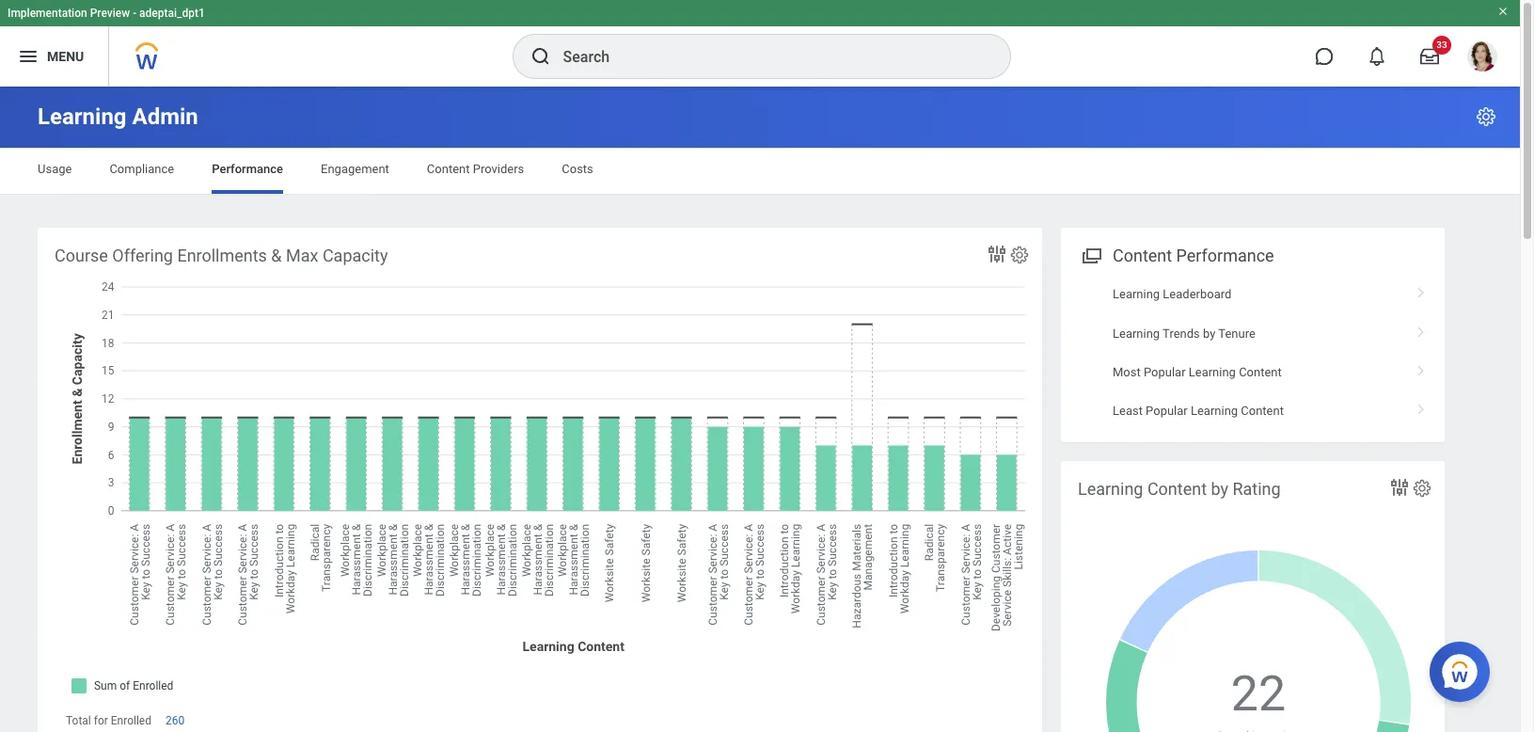 Task type: vqa. For each thing, say whether or not it's contained in the screenshot.
"&" to the left
no



Task type: describe. For each thing, give the bounding box(es) containing it.
tab list inside 22 main content
[[19, 149, 1502, 194]]

implementation
[[8, 7, 87, 20]]

content up learning leaderboard
[[1113, 246, 1173, 265]]

content providers
[[427, 162, 524, 176]]

compliance
[[110, 162, 174, 176]]

&
[[271, 246, 282, 265]]

total for enrolled
[[66, 714, 151, 728]]

for
[[94, 714, 108, 728]]

learning inside most popular learning content 'link'
[[1189, 365, 1236, 379]]

course offering enrollments & max capacity element
[[38, 228, 1043, 732]]

1 vertical spatial performance
[[1177, 246, 1275, 265]]

content left rating
[[1148, 479, 1207, 499]]

menu
[[47, 49, 84, 64]]

260
[[166, 714, 185, 728]]

costs
[[562, 162, 594, 176]]

implementation preview -   adeptai_dpt1
[[8, 7, 205, 20]]

260 button
[[166, 713, 187, 729]]

course
[[55, 246, 108, 265]]

search image
[[529, 45, 552, 68]]

learning inside least popular learning content link
[[1191, 404, 1238, 418]]

learning content by rating
[[1078, 479, 1281, 499]]

offering
[[112, 246, 173, 265]]

configure and view chart data image
[[986, 243, 1009, 265]]

22 button
[[1232, 662, 1289, 727]]

most popular learning content link
[[1061, 353, 1445, 392]]

chevron right image for tenure
[[1410, 319, 1434, 338]]

Search Workday  search field
[[563, 36, 972, 77]]

33 button
[[1410, 36, 1452, 77]]

leaderboard
[[1163, 287, 1232, 301]]

enrolled
[[111, 714, 151, 728]]

chevron right image for most popular learning content
[[1410, 358, 1434, 377]]

adeptai_dpt1
[[139, 7, 205, 20]]

configure course offering enrollments & max capacity image
[[1010, 245, 1030, 265]]

close environment banner image
[[1498, 6, 1509, 17]]

0 horizontal spatial performance
[[212, 162, 283, 176]]

admin
[[132, 104, 198, 130]]

max
[[286, 246, 318, 265]]

popular for least
[[1146, 404, 1188, 418]]

usage
[[38, 162, 72, 176]]

learning content by rating element
[[1061, 461, 1445, 732]]

configure this page image
[[1476, 105, 1498, 128]]

-
[[133, 7, 137, 20]]

configure learning content by rating image
[[1412, 478, 1433, 499]]



Task type: locate. For each thing, give the bounding box(es) containing it.
22 main content
[[0, 87, 1521, 732]]

content inside 'link'
[[1239, 365, 1282, 379]]

tenure
[[1219, 326, 1256, 340]]

1 vertical spatial popular
[[1146, 404, 1188, 418]]

chevron right image
[[1410, 319, 1434, 338], [1410, 397, 1434, 416]]

learning up usage
[[38, 104, 127, 130]]

list containing learning leaderboard
[[1061, 275, 1445, 431]]

by for tenure
[[1204, 326, 1216, 340]]

least
[[1113, 404, 1143, 418]]

learning left leaderboard
[[1113, 287, 1160, 301]]

content performance
[[1113, 246, 1275, 265]]

performance
[[212, 162, 283, 176], [1177, 246, 1275, 265]]

0 vertical spatial by
[[1204, 326, 1216, 340]]

performance up enrollments
[[212, 162, 283, 176]]

learning inside learning leaderboard link
[[1113, 287, 1160, 301]]

least popular learning content
[[1113, 404, 1284, 418]]

capacity
[[323, 246, 388, 265]]

configure and view chart data image
[[1389, 476, 1412, 499]]

0 vertical spatial chevron right image
[[1410, 319, 1434, 338]]

rating
[[1233, 479, 1281, 499]]

learning trends by tenure link
[[1061, 314, 1445, 353]]

33
[[1437, 40, 1448, 50]]

menu group image
[[1078, 242, 1104, 267]]

learning up least popular learning content at right bottom
[[1189, 365, 1236, 379]]

1 chevron right image from the top
[[1410, 281, 1434, 299]]

1 vertical spatial chevron right image
[[1410, 397, 1434, 416]]

notifications large image
[[1368, 47, 1387, 66]]

learning for content
[[1078, 479, 1144, 499]]

popular
[[1144, 365, 1186, 379], [1146, 404, 1188, 418]]

by for rating
[[1212, 479, 1229, 499]]

learning inside learning trends by tenure "link"
[[1113, 326, 1160, 340]]

inbox large image
[[1421, 47, 1440, 66]]

course offering enrollments & max capacity
[[55, 246, 388, 265]]

content down learning trends by tenure "link"
[[1239, 365, 1282, 379]]

list
[[1061, 275, 1445, 431]]

chevron right image inside learning trends by tenure "link"
[[1410, 319, 1434, 338]]

chevron right image inside least popular learning content link
[[1410, 397, 1434, 416]]

22
[[1232, 665, 1287, 723]]

2 chevron right image from the top
[[1410, 358, 1434, 377]]

learning for trends
[[1113, 326, 1160, 340]]

chevron right image for content
[[1410, 397, 1434, 416]]

learning inside learning content by rating element
[[1078, 479, 1144, 499]]

menu banner
[[0, 0, 1521, 87]]

learning admin
[[38, 104, 198, 130]]

popular right 'most'
[[1144, 365, 1186, 379]]

popular for most
[[1144, 365, 1186, 379]]

chevron right image inside most popular learning content 'link'
[[1410, 358, 1434, 377]]

chevron right image for learning leaderboard
[[1410, 281, 1434, 299]]

performance up learning leaderboard link
[[1177, 246, 1275, 265]]

total
[[66, 714, 91, 728]]

learning leaderboard
[[1113, 287, 1232, 301]]

popular inside 'link'
[[1144, 365, 1186, 379]]

2 chevron right image from the top
[[1410, 397, 1434, 416]]

1 vertical spatial chevron right image
[[1410, 358, 1434, 377]]

content left the providers
[[427, 162, 470, 176]]

popular right least
[[1146, 404, 1188, 418]]

0 vertical spatial performance
[[212, 162, 283, 176]]

providers
[[473, 162, 524, 176]]

learning for leaderboard
[[1113, 287, 1160, 301]]

trends
[[1163, 326, 1201, 340]]

most
[[1113, 365, 1141, 379]]

most popular learning content
[[1113, 365, 1282, 379]]

content down most popular learning content 'link'
[[1241, 404, 1284, 418]]

learning up 'most'
[[1113, 326, 1160, 340]]

by
[[1204, 326, 1216, 340], [1212, 479, 1229, 499]]

0 vertical spatial chevron right image
[[1410, 281, 1434, 299]]

menu button
[[0, 26, 108, 87]]

engagement
[[321, 162, 389, 176]]

chevron right image
[[1410, 281, 1434, 299], [1410, 358, 1434, 377]]

1 chevron right image from the top
[[1410, 319, 1434, 338]]

0 vertical spatial popular
[[1144, 365, 1186, 379]]

list inside 22 main content
[[1061, 275, 1445, 431]]

learning down most popular learning content
[[1191, 404, 1238, 418]]

tab list
[[19, 149, 1502, 194]]

tab list containing usage
[[19, 149, 1502, 194]]

justify image
[[17, 45, 40, 68]]

profile logan mcneil image
[[1468, 41, 1498, 75]]

learning leaderboard link
[[1061, 275, 1445, 314]]

by left "tenure"
[[1204, 326, 1216, 340]]

learning
[[38, 104, 127, 130], [1113, 287, 1160, 301], [1113, 326, 1160, 340], [1189, 365, 1236, 379], [1191, 404, 1238, 418], [1078, 479, 1144, 499]]

content
[[427, 162, 470, 176], [1113, 246, 1173, 265], [1239, 365, 1282, 379], [1241, 404, 1284, 418], [1148, 479, 1207, 499]]

enrollments
[[177, 246, 267, 265]]

learning trends by tenure
[[1113, 326, 1256, 340]]

least popular learning content link
[[1061, 392, 1445, 431]]

learning for admin
[[38, 104, 127, 130]]

by left rating
[[1212, 479, 1229, 499]]

chevron right image inside learning leaderboard link
[[1410, 281, 1434, 299]]

1 horizontal spatial performance
[[1177, 246, 1275, 265]]

preview
[[90, 7, 130, 20]]

learning down least
[[1078, 479, 1144, 499]]

1 vertical spatial by
[[1212, 479, 1229, 499]]

by inside "link"
[[1204, 326, 1216, 340]]



